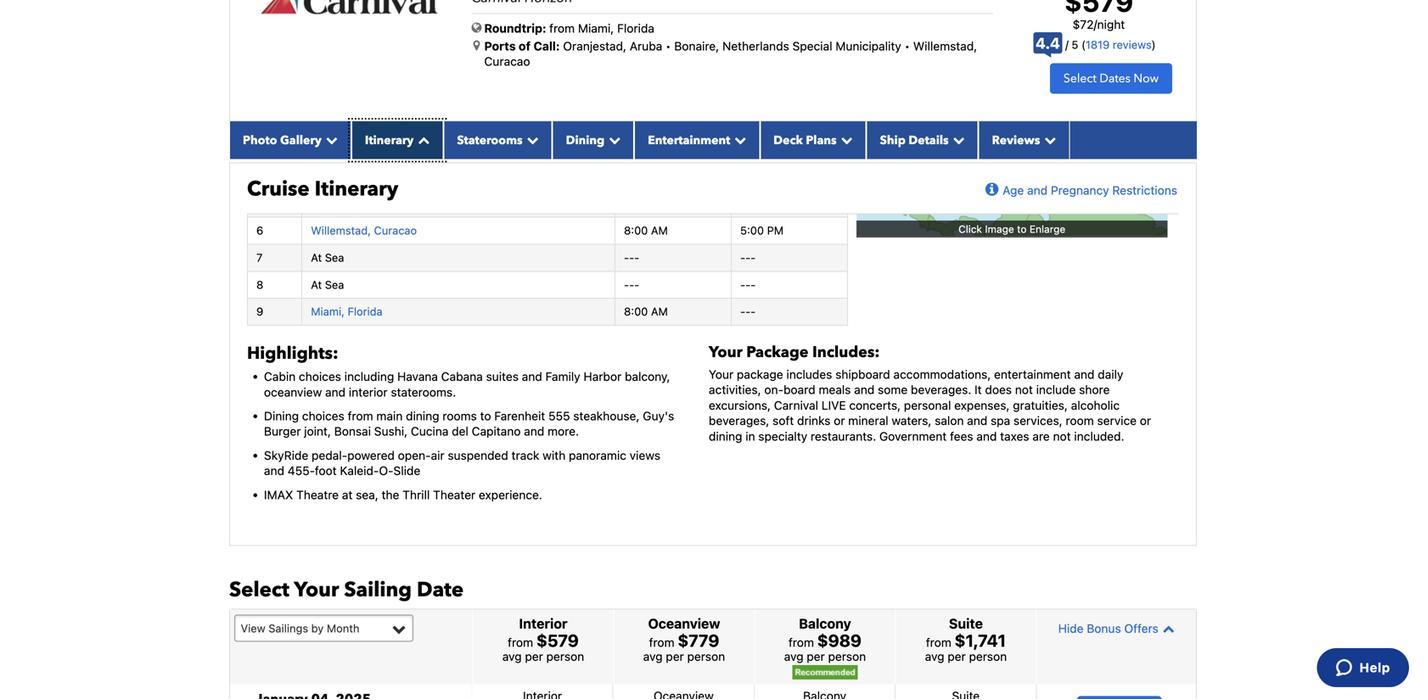 Task type: vqa. For each thing, say whether or not it's contained in the screenshot.
the topmost must
no



Task type: locate. For each thing, give the bounding box(es) containing it.
person inside "suite from $1,741 avg per person"
[[969, 650, 1007, 664]]

reviews
[[992, 132, 1040, 148]]

2 at sea from the top
[[311, 278, 344, 291]]

deck plans button
[[760, 121, 867, 159]]

or right service
[[1140, 414, 1152, 428]]

curacao inside willemstad, curacao
[[484, 55, 530, 69]]

age and pregnancy restrictions
[[1003, 183, 1178, 197]]

miami, up the highlights:
[[311, 305, 345, 318]]

chevron down image up "cruise itinerary" at top
[[322, 134, 338, 146]]

chevron down image left deck
[[731, 134, 747, 146]]

chevron down image
[[322, 134, 338, 146], [605, 134, 621, 146], [731, 134, 747, 146], [949, 134, 965, 146]]

2 per from the left
[[666, 650, 684, 664]]

chevron up image right bonus
[[1159, 623, 1175, 635]]

avg left $1,741
[[925, 650, 945, 664]]

1 horizontal spatial miami,
[[578, 21, 614, 35]]

guy's
[[643, 409, 674, 423]]

1 am from the top
[[651, 224, 668, 237]]

1 sea from the top
[[325, 251, 344, 264]]

special
[[793, 39, 833, 53]]

open-
[[398, 449, 431, 463]]

1 horizontal spatial dining
[[709, 429, 743, 443]]

1 vertical spatial 8:00 am
[[624, 305, 668, 318]]

1 vertical spatial /
[[1066, 38, 1069, 51]]

2 chevron down image from the left
[[837, 134, 853, 146]]

2 horizontal spatial chevron down image
[[1040, 134, 1057, 146]]

cucina
[[411, 425, 449, 439]]

1 horizontal spatial willemstad,
[[914, 39, 978, 53]]

avg inside interior from $579 avg per person
[[502, 650, 522, 664]]

and down farenheit
[[524, 425, 545, 439]]

from inside interior from $579 avg per person
[[508, 636, 533, 650]]

--- for 7
[[741, 251, 756, 264]]

455-
[[288, 464, 315, 478]]

1 chevron down image from the left
[[322, 134, 338, 146]]

from inside "suite from $1,741 avg per person"
[[926, 636, 952, 650]]

air
[[431, 449, 445, 463]]

3 person from the left
[[828, 650, 866, 664]]

main content containing cruise itinerary
[[221, 0, 1206, 700]]

/ for $72
[[1094, 17, 1098, 31]]

0 vertical spatial dining
[[406, 409, 440, 423]]

1 vertical spatial am
[[651, 305, 668, 318]]

dining down beverages, on the bottom of the page
[[709, 429, 743, 443]]

does
[[985, 383, 1012, 397]]

from down the suite in the right bottom of the page
[[926, 636, 952, 650]]

select up the view
[[229, 576, 289, 604]]

from up call:
[[549, 21, 575, 35]]

1 vertical spatial choices
[[302, 409, 345, 423]]

2 person from the left
[[687, 650, 725, 664]]

0 vertical spatial am
[[651, 224, 668, 237]]

view sailings by month link
[[234, 615, 414, 642]]

cruise itinerary map image
[[857, 29, 1168, 236]]

0 vertical spatial not
[[1015, 383, 1033, 397]]

---
[[624, 251, 640, 264], [741, 251, 756, 264], [624, 278, 640, 291], [741, 278, 756, 291], [741, 305, 756, 318]]

room
[[1066, 414, 1094, 428]]

person
[[547, 650, 584, 664], [687, 650, 725, 664], [828, 650, 866, 664], [969, 650, 1007, 664]]

2 • from the left
[[905, 39, 910, 53]]

3 chevron down image from the left
[[731, 134, 747, 146]]

1 vertical spatial dining
[[264, 409, 299, 423]]

chevron down image inside reviews dropdown button
[[1040, 134, 1057, 146]]

5
[[1072, 38, 1079, 51]]

am for florida
[[651, 305, 668, 318]]

2 chevron down image from the left
[[605, 134, 621, 146]]

chevron up image inside itinerary dropdown button
[[414, 134, 430, 146]]

dining for dining choices from main dining rooms to farenheit 555 steakhouse, guy's burger joint, bonsai sushi, cucina del capitano and more.
[[264, 409, 299, 423]]

avg down oceanview
[[643, 650, 663, 664]]

at down willemstad, curacao link on the left top
[[311, 251, 322, 264]]

2 at from the top
[[311, 278, 322, 291]]

willemstad, down "cruise itinerary" at top
[[311, 224, 371, 237]]

from down interior
[[508, 636, 533, 650]]

/ left 5
[[1066, 38, 1069, 51]]

choices inside dining choices from main dining rooms to farenheit 555 steakhouse, guy's burger joint, bonsai sushi, cucina del capitano and more.
[[302, 409, 345, 423]]

ship details
[[880, 132, 949, 148]]

aruba
[[630, 39, 663, 53]]

service
[[1098, 414, 1137, 428]]

chevron down image left reviews
[[949, 134, 965, 146]]

select for select          dates now
[[1064, 70, 1097, 87]]

0 horizontal spatial or
[[834, 414, 845, 428]]

4 avg from the left
[[925, 650, 945, 664]]

not right are
[[1053, 429, 1071, 443]]

choices inside cabin choices including havana cabana suites and family harbor balcony, oceanview and interior staterooms.
[[299, 370, 341, 384]]

1 horizontal spatial •
[[905, 39, 910, 53]]

from for miami,
[[549, 21, 575, 35]]

person up recommended image
[[828, 650, 866, 664]]

age
[[1003, 183, 1024, 197]]

chevron up image left staterooms at the top
[[414, 134, 430, 146]]

restaurants.
[[811, 429, 876, 443]]

avg up recommended image
[[784, 650, 804, 664]]

0 horizontal spatial florida
[[348, 305, 383, 318]]

am
[[651, 224, 668, 237], [651, 305, 668, 318]]

1 horizontal spatial curacao
[[484, 55, 530, 69]]

pm
[[767, 224, 784, 237]]

miami, up oranjestad,
[[578, 21, 614, 35]]

1 8:00 from the top
[[624, 224, 648, 237]]

dining
[[406, 409, 440, 423], [709, 429, 743, 443]]

1 • from the left
[[666, 39, 671, 53]]

willemstad, curacao
[[484, 39, 978, 69], [311, 224, 417, 237]]

8:00 am for willemstad, curacao
[[624, 224, 668, 237]]

1 horizontal spatial or
[[1140, 414, 1152, 428]]

del
[[452, 425, 469, 439]]

choices up oceanview
[[299, 370, 341, 384]]

per down interior
[[525, 650, 543, 664]]

0 vertical spatial choices
[[299, 370, 341, 384]]

1 avg from the left
[[502, 650, 522, 664]]

beverages,
[[709, 414, 770, 428]]

chevron down image inside the staterooms dropdown button
[[523, 134, 539, 146]]

florida up including
[[348, 305, 383, 318]]

person for $579
[[547, 650, 584, 664]]

1 vertical spatial dining
[[709, 429, 743, 443]]

chevron down image left entertainment
[[605, 134, 621, 146]]

staterooms
[[457, 132, 523, 148]]

per down the suite in the right bottom of the page
[[948, 650, 966, 664]]

oceanview
[[648, 616, 720, 632]]

2 8:00 am from the top
[[624, 305, 668, 318]]

oceanview
[[264, 385, 322, 399]]

experience.
[[479, 488, 543, 502]]

dining inside dining choices from main dining rooms to farenheit 555 steakhouse, guy's burger joint, bonsai sushi, cucina del capitano and more.
[[264, 409, 299, 423]]

month
[[327, 622, 360, 635]]

curacao down "cruise itinerary" at top
[[374, 224, 417, 237]]

1 chevron down image from the left
[[523, 134, 539, 146]]

8:00 am for miami, florida
[[624, 305, 668, 318]]

chevron up image
[[414, 134, 430, 146], [1159, 623, 1175, 635]]

per up recommended image
[[807, 650, 825, 664]]

panoramic
[[569, 449, 627, 463]]

0 vertical spatial chevron up image
[[414, 134, 430, 146]]

curacao down the ports
[[484, 55, 530, 69]]

chevron down image left ship
[[837, 134, 853, 146]]

1 per from the left
[[525, 650, 543, 664]]

1 vertical spatial miami,
[[311, 305, 345, 318]]

chevron down image inside photo gallery dropdown button
[[322, 134, 338, 146]]

kaleid-
[[340, 464, 379, 478]]

itinerary up willemstad, curacao link on the left top
[[315, 175, 398, 203]]

person inside oceanview from $779 avg per person
[[687, 650, 725, 664]]

/ for 4.4
[[1066, 38, 1069, 51]]

select down "("
[[1064, 70, 1097, 87]]

more.
[[548, 425, 579, 439]]

0 vertical spatial at sea
[[311, 251, 344, 264]]

from inside oceanview from $779 avg per person
[[649, 636, 675, 650]]

per for $779
[[666, 650, 684, 664]]

from down oceanview
[[649, 636, 675, 650]]

person down the suite in the right bottom of the page
[[969, 650, 1007, 664]]

1 vertical spatial not
[[1053, 429, 1071, 443]]

0 vertical spatial your
[[709, 342, 743, 363]]

choices up joint,
[[302, 409, 345, 423]]

0 vertical spatial at
[[311, 251, 322, 264]]

1 vertical spatial at sea
[[311, 278, 344, 291]]

and down shipboard
[[854, 383, 875, 397]]

0 horizontal spatial willemstad,
[[311, 224, 371, 237]]

0 vertical spatial /
[[1094, 17, 1098, 31]]

1 vertical spatial itinerary
[[315, 175, 398, 203]]

salon
[[935, 414, 964, 428]]

dining inside dropdown button
[[566, 132, 605, 148]]

chevron down image
[[523, 134, 539, 146], [837, 134, 853, 146], [1040, 134, 1057, 146]]

1 horizontal spatial willemstad, curacao
[[484, 39, 978, 69]]

slide
[[394, 464, 421, 478]]

at
[[342, 488, 353, 502]]

curacao
[[484, 55, 530, 69], [374, 224, 417, 237]]

in
[[746, 429, 755, 443]]

avg for $1,741
[[925, 650, 945, 664]]

chevron down image inside "entertainment" dropdown button
[[731, 134, 747, 146]]

main content
[[221, 0, 1206, 700]]

0 horizontal spatial •
[[666, 39, 671, 53]]

avg down interior
[[502, 650, 522, 664]]

chevron down image for dining
[[605, 134, 621, 146]]

it
[[975, 383, 982, 397]]

per inside "suite from $1,741 avg per person"
[[948, 650, 966, 664]]

2 or from the left
[[1140, 414, 1152, 428]]

at sea
[[311, 251, 344, 264], [311, 278, 344, 291]]

bonaire,
[[675, 39, 719, 53]]

3 chevron down image from the left
[[1040, 134, 1057, 146]]

offers
[[1125, 622, 1159, 636]]

$989
[[818, 631, 862, 651]]

1 horizontal spatial not
[[1053, 429, 1071, 443]]

family
[[546, 370, 581, 384]]

/ up "4.4 / 5 ( 1819 reviews )"
[[1094, 17, 1098, 31]]

chevron down image up age and pregnancy restrictions link
[[1040, 134, 1057, 146]]

4 chevron down image from the left
[[949, 134, 965, 146]]

sailing
[[344, 576, 412, 604]]

including
[[345, 370, 394, 384]]

/ inside "4.4 / 5 ( 1819 reviews )"
[[1066, 38, 1069, 51]]

photo gallery
[[243, 132, 322, 148]]

0 horizontal spatial chevron down image
[[523, 134, 539, 146]]

beverages.
[[911, 383, 972, 397]]

2 avg from the left
[[643, 650, 663, 664]]

chevron down image inside dining dropdown button
[[605, 134, 621, 146]]

0 vertical spatial sea
[[325, 251, 344, 264]]

foot
[[315, 464, 337, 478]]

from down balcony
[[789, 636, 814, 650]]

2 sea from the top
[[325, 278, 344, 291]]

4.4
[[1036, 34, 1060, 52]]

1 vertical spatial curacao
[[374, 224, 417, 237]]

0 vertical spatial 8:00 am
[[624, 224, 668, 237]]

avg inside balcony from $989 avg per person
[[784, 650, 804, 664]]

• right municipality
[[905, 39, 910, 53]]

suite from $1,741 avg per person
[[925, 616, 1007, 664]]

/
[[1094, 17, 1098, 31], [1066, 38, 1069, 51]]

pregnancy
[[1051, 183, 1110, 197]]

0 horizontal spatial /
[[1066, 38, 1069, 51]]

track
[[512, 449, 540, 463]]

1 horizontal spatial dining
[[566, 132, 605, 148]]

1 vertical spatial select
[[229, 576, 289, 604]]

at sea down willemstad, curacao link on the left top
[[311, 251, 344, 264]]

0 horizontal spatial select
[[229, 576, 289, 604]]

0 vertical spatial dining
[[566, 132, 605, 148]]

at up miami, florida
[[311, 278, 322, 291]]

select inside select          dates now link
[[1064, 70, 1097, 87]]

per inside oceanview from $779 avg per person
[[666, 650, 684, 664]]

per down oceanview
[[666, 650, 684, 664]]

1 person from the left
[[547, 650, 584, 664]]

0 horizontal spatial willemstad, curacao
[[311, 224, 417, 237]]

interior
[[349, 385, 388, 399]]

select for select your sailing date
[[229, 576, 289, 604]]

florida up aruba
[[617, 21, 655, 35]]

roundtrip:
[[484, 21, 547, 35]]

person down interior
[[547, 650, 584, 664]]

0 vertical spatial curacao
[[484, 55, 530, 69]]

sailings
[[269, 622, 308, 635]]

1 vertical spatial sea
[[325, 278, 344, 291]]

1 vertical spatial at
[[311, 278, 322, 291]]

7
[[256, 251, 263, 264]]

5:00 pm
[[741, 224, 784, 237]]

cruise
[[247, 175, 310, 203]]

avg inside oceanview from $779 avg per person
[[643, 650, 663, 664]]

chevron down image inside deck plans dropdown button
[[837, 134, 853, 146]]

waters,
[[892, 414, 932, 428]]

0 vertical spatial select
[[1064, 70, 1097, 87]]

per inside interior from $579 avg per person
[[525, 650, 543, 664]]

0 horizontal spatial dining
[[264, 409, 299, 423]]

views
[[630, 449, 661, 463]]

by
[[311, 622, 324, 635]]

3 per from the left
[[807, 650, 825, 664]]

ship
[[880, 132, 906, 148]]

(
[[1082, 38, 1086, 51]]

2 8:00 from the top
[[624, 305, 648, 318]]

1 horizontal spatial select
[[1064, 70, 1097, 87]]

or
[[834, 414, 845, 428], [1140, 414, 1152, 428]]

0 horizontal spatial dining
[[406, 409, 440, 423]]

miami, florida link
[[311, 305, 383, 318]]

person inside balcony from $989 avg per person
[[828, 650, 866, 664]]

chevron down image left dining dropdown button
[[523, 134, 539, 146]]

dining for dining
[[566, 132, 605, 148]]

1819
[[1086, 38, 1110, 51]]

0 horizontal spatial curacao
[[374, 224, 417, 237]]

1 vertical spatial chevron up image
[[1159, 623, 1175, 635]]

avg for $779
[[643, 650, 663, 664]]

0 vertical spatial miami,
[[578, 21, 614, 35]]

oranjestad,
[[563, 39, 627, 53]]

dining up cucina
[[406, 409, 440, 423]]

0 vertical spatial 8:00
[[624, 224, 648, 237]]

not down entertainment at the right bottom of page
[[1015, 383, 1033, 397]]

at sea up miami, florida
[[311, 278, 344, 291]]

chevron down image inside ship details dropdown button
[[949, 134, 965, 146]]

balcony,
[[625, 370, 670, 384]]

sea up miami, florida
[[325, 278, 344, 291]]

0 vertical spatial florida
[[617, 21, 655, 35]]

2 am from the top
[[651, 305, 668, 318]]

powered
[[347, 449, 395, 463]]

chevron down image for staterooms
[[523, 134, 539, 146]]

itinerary up "cruise itinerary" at top
[[365, 132, 414, 148]]

1 horizontal spatial /
[[1094, 17, 1098, 31]]

person inside interior from $579 avg per person
[[547, 650, 584, 664]]

0 horizontal spatial chevron up image
[[414, 134, 430, 146]]

8:00
[[624, 224, 648, 237], [624, 305, 648, 318]]

0 vertical spatial willemstad,
[[914, 39, 978, 53]]

chevron up image for hide bonus offers
[[1159, 623, 1175, 635]]

1 at sea from the top
[[311, 251, 344, 264]]

)
[[1152, 38, 1156, 51]]

and down spa at the bottom of the page
[[977, 429, 997, 443]]

--- for 8
[[741, 278, 756, 291]]

1 at from the top
[[311, 251, 322, 264]]

1 vertical spatial florida
[[348, 305, 383, 318]]

from for $1,741
[[926, 636, 952, 650]]

person down oceanview
[[687, 650, 725, 664]]

4 person from the left
[[969, 650, 1007, 664]]

• right aruba
[[666, 39, 671, 53]]

1 vertical spatial willemstad,
[[311, 224, 371, 237]]

0 vertical spatial itinerary
[[365, 132, 414, 148]]

0 horizontal spatial not
[[1015, 383, 1033, 397]]

dining
[[566, 132, 605, 148], [264, 409, 299, 423]]

willemstad, right municipality
[[914, 39, 978, 53]]

3 avg from the left
[[784, 650, 804, 664]]

or up restaurants.
[[834, 414, 845, 428]]

deck plans
[[774, 132, 837, 148]]

sea down willemstad, curacao link on the left top
[[325, 251, 344, 264]]

and down skyride
[[264, 464, 285, 478]]

per inside balcony from $989 avg per person
[[807, 650, 825, 664]]

1 horizontal spatial chevron down image
[[837, 134, 853, 146]]

1 horizontal spatial chevron up image
[[1159, 623, 1175, 635]]

1 vertical spatial 8:00
[[624, 305, 648, 318]]

avg inside "suite from $1,741 avg per person"
[[925, 650, 945, 664]]

4 per from the left
[[948, 650, 966, 664]]

chevron up image inside hide bonus offers link
[[1159, 623, 1175, 635]]

from up bonsai
[[348, 409, 373, 423]]

from inside balcony from $989 avg per person
[[789, 636, 814, 650]]

1 8:00 am from the top
[[624, 224, 668, 237]]



Task type: describe. For each thing, give the bounding box(es) containing it.
at for 7
[[311, 251, 322, 264]]

havana
[[397, 370, 438, 384]]

bonus
[[1087, 622, 1121, 636]]

per for $579
[[525, 650, 543, 664]]

at for 8
[[311, 278, 322, 291]]

main
[[376, 409, 403, 423]]

from for $989
[[789, 636, 814, 650]]

willemstad, curacao link
[[311, 224, 417, 237]]

accommodations,
[[894, 368, 991, 382]]

rooms
[[443, 409, 477, 423]]

dining inside your package includes: your package includes shipboard accommodations, entertainment and daily activities, on-board meals and some beverages. it does not include shore excursions, carnival live concerts, personal expenses, gratuities, alcoholic beverages, soft drinks or mineral waters, salon and spa services, room service or dining in specialty restaurants. government fees and taxes are not included.
[[709, 429, 743, 443]]

select your sailing date
[[229, 576, 464, 604]]

chevron down image for photo gallery
[[322, 134, 338, 146]]

and right suites
[[522, 370, 542, 384]]

date
[[417, 576, 464, 604]]

age and pregnancy restrictions link
[[980, 182, 1178, 199]]

includes
[[787, 368, 832, 382]]

entertainment button
[[635, 121, 760, 159]]

1 vertical spatial your
[[709, 368, 734, 382]]

select          dates now
[[1064, 70, 1159, 87]]

recommended image
[[793, 666, 858, 680]]

steakhouse,
[[573, 409, 640, 423]]

avg for $989
[[784, 650, 804, 664]]

1 horizontal spatial florida
[[617, 21, 655, 35]]

staterooms.
[[391, 385, 456, 399]]

$72
[[1073, 17, 1094, 31]]

dining button
[[552, 121, 635, 159]]

at sea for 8
[[311, 278, 344, 291]]

select          dates now link
[[1050, 63, 1173, 94]]

from for $779
[[649, 636, 675, 650]]

per for $1,741
[[948, 650, 966, 664]]

skyride pedal-powered open-air suspended track with panoramic views and 455-foot kaleid-o-slide
[[264, 449, 661, 478]]

sea for 8
[[325, 278, 344, 291]]

from for $579
[[508, 636, 533, 650]]

person for $779
[[687, 650, 725, 664]]

8:00 for curacao
[[624, 224, 648, 237]]

carnival cruise line image
[[260, 0, 442, 16]]

balcony from $989 avg per person
[[784, 616, 866, 664]]

sushi,
[[374, 425, 408, 439]]

activities,
[[709, 383, 761, 397]]

balcony
[[799, 616, 852, 632]]

2 vertical spatial your
[[294, 576, 339, 604]]

dining choices from main dining rooms to farenheit 555 steakhouse, guy's burger joint, bonsai sushi, cucina del capitano and more.
[[264, 409, 674, 439]]

9
[[256, 305, 263, 318]]

shore
[[1079, 383, 1110, 397]]

hide bonus offers
[[1059, 622, 1159, 636]]

hide
[[1059, 622, 1084, 636]]

imax
[[264, 488, 293, 502]]

map marker image
[[473, 40, 480, 51]]

ship details button
[[867, 121, 979, 159]]

cabana
[[441, 370, 483, 384]]

now
[[1134, 70, 1159, 87]]

include
[[1037, 383, 1076, 397]]

entertainment
[[648, 132, 731, 148]]

suite
[[949, 616, 983, 632]]

includes:
[[813, 342, 880, 363]]

personal
[[904, 399, 951, 413]]

o-
[[379, 464, 394, 478]]

and inside dining choices from main dining rooms to farenheit 555 steakhouse, guy's burger joint, bonsai sushi, cucina del capitano and more.
[[524, 425, 545, 439]]

harbor
[[584, 370, 622, 384]]

person for $1,741
[[969, 650, 1007, 664]]

on-
[[765, 383, 784, 397]]

avg for $579
[[502, 650, 522, 664]]

highlights:
[[247, 342, 338, 366]]

chevron down image for deck plans
[[837, 134, 853, 146]]

at sea for 7
[[311, 251, 344, 264]]

bonsai
[[334, 425, 371, 439]]

choices for burger
[[302, 409, 345, 423]]

deck
[[774, 132, 803, 148]]

1819 reviews link
[[1086, 38, 1152, 51]]

chevron down image for ship details
[[949, 134, 965, 146]]

the
[[382, 488, 399, 502]]

included.
[[1074, 429, 1125, 443]]

shipboard
[[836, 368, 890, 382]]

imax theatre at sea, the thrill theater experience.
[[264, 488, 543, 502]]

oceanview from $779 avg per person
[[643, 616, 725, 664]]

chevron down image for entertainment
[[731, 134, 747, 146]]

some
[[878, 383, 908, 397]]

daily
[[1098, 368, 1124, 382]]

chevron down image for reviews
[[1040, 134, 1057, 146]]

globe image
[[472, 22, 482, 34]]

info circle image
[[980, 182, 1003, 199]]

dining inside dining choices from main dining rooms to farenheit 555 steakhouse, guy's burger joint, bonsai sushi, cucina del capitano and more.
[[406, 409, 440, 423]]

cabin choices including havana cabana suites and family harbor balcony, oceanview and interior staterooms.
[[264, 370, 670, 399]]

details
[[909, 132, 949, 148]]

per for $989
[[807, 650, 825, 664]]

and inside skyride pedal-powered open-air suspended track with panoramic views and 455-foot kaleid-o-slide
[[264, 464, 285, 478]]

1 vertical spatial willemstad, curacao
[[311, 224, 417, 237]]

interior from $579 avg per person
[[502, 616, 584, 664]]

photo gallery button
[[229, 121, 351, 159]]

am for curacao
[[651, 224, 668, 237]]

sea,
[[356, 488, 379, 502]]

chevron up image for itinerary
[[414, 134, 430, 146]]

expenses,
[[955, 399, 1010, 413]]

theatre
[[296, 488, 339, 502]]

1 or from the left
[[834, 414, 845, 428]]

photo
[[243, 132, 277, 148]]

specialty
[[759, 429, 808, 443]]

with
[[543, 449, 566, 463]]

8:00 for florida
[[624, 305, 648, 318]]

5:00
[[741, 224, 764, 237]]

$579
[[537, 631, 579, 651]]

$779
[[678, 631, 720, 651]]

your package includes: your package includes shipboard accommodations, entertainment and daily activities, on-board meals and some beverages. it does not include shore excursions, carnival live concerts, personal expenses, gratuities, alcoholic beverages, soft drinks or mineral waters, salon and spa services, room service or dining in specialty restaurants. government fees and taxes are not included.
[[709, 342, 1152, 443]]

pedal-
[[312, 449, 347, 463]]

itinerary inside dropdown button
[[365, 132, 414, 148]]

from inside dining choices from main dining rooms to farenheit 555 steakhouse, guy's burger joint, bonsai sushi, cucina del capitano and more.
[[348, 409, 373, 423]]

$1,741
[[955, 631, 1006, 651]]

and down "expenses,"
[[967, 414, 988, 428]]

and right "age"
[[1028, 183, 1048, 197]]

0 horizontal spatial miami,
[[311, 305, 345, 318]]

call:
[[534, 39, 560, 53]]

capitano
[[472, 425, 521, 439]]

to
[[480, 409, 491, 423]]

miami, florida
[[311, 305, 383, 318]]

reviews button
[[979, 121, 1070, 159]]

drinks
[[797, 414, 831, 428]]

6
[[256, 224, 263, 237]]

person for $989
[[828, 650, 866, 664]]

and up shore in the bottom of the page
[[1075, 368, 1095, 382]]

sea for 7
[[325, 251, 344, 264]]

itinerary button
[[351, 121, 444, 159]]

choices for and
[[299, 370, 341, 384]]

interior
[[519, 616, 568, 632]]

0 vertical spatial willemstad, curacao
[[484, 39, 978, 69]]

and left interior on the bottom of page
[[325, 385, 346, 399]]

services,
[[1014, 414, 1063, 428]]

--- for 9
[[741, 305, 756, 318]]



